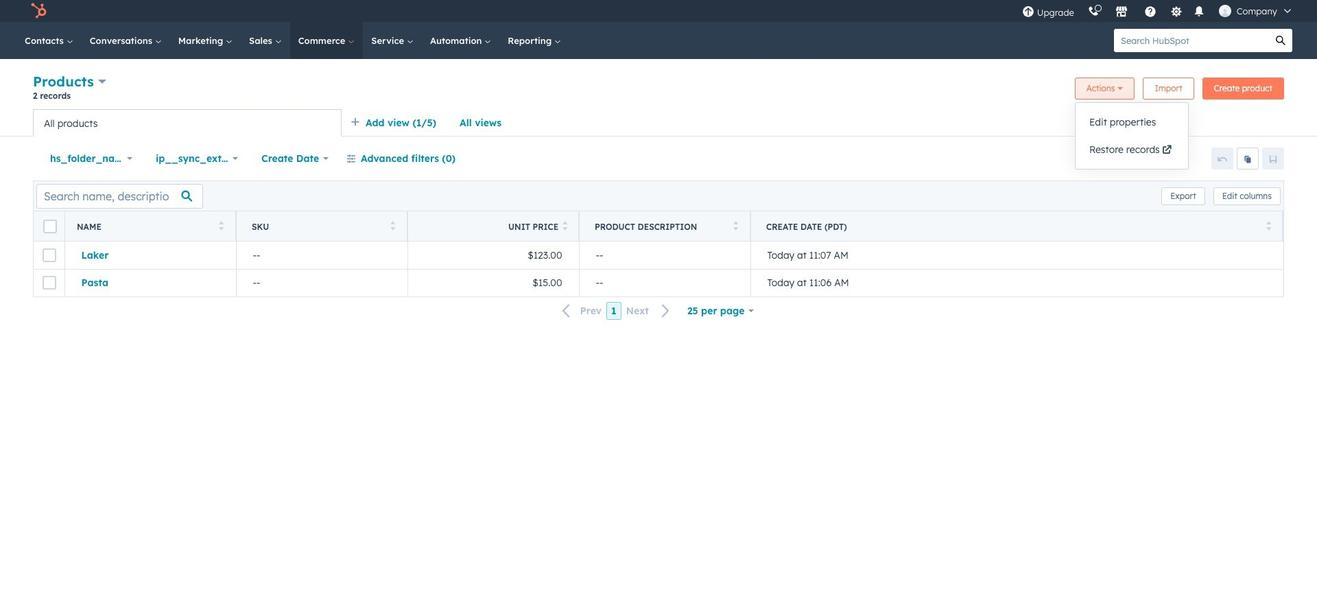 Task type: vqa. For each thing, say whether or not it's contained in the screenshot.
Notifications icon
no



Task type: describe. For each thing, give the bounding box(es) containing it.
Search name, description, or SKU search field
[[36, 184, 203, 208]]

3 press to sort. element from the left
[[563, 221, 568, 232]]

pagination navigation
[[554, 302, 679, 320]]

press to sort. image for 5th the press to sort. element from left
[[1267, 221, 1272, 230]]

4 press to sort. element from the left
[[733, 221, 738, 232]]

jacob simon image
[[1219, 5, 1232, 17]]

press to sort. image for first the press to sort. element from the left
[[219, 221, 224, 230]]

1 press to sort. element from the left
[[219, 221, 224, 232]]

press to sort. image for third the press to sort. element from the left
[[563, 221, 568, 230]]



Task type: locate. For each thing, give the bounding box(es) containing it.
1 press to sort. image from the left
[[219, 221, 224, 230]]

1 horizontal spatial press to sort. image
[[733, 221, 738, 230]]

menu
[[1016, 0, 1301, 22]]

3 press to sort. image from the left
[[1267, 221, 1272, 230]]

0 horizontal spatial press to sort. image
[[390, 221, 395, 230]]

5 press to sort. element from the left
[[1267, 221, 1272, 232]]

press to sort. element
[[219, 221, 224, 232], [390, 221, 395, 232], [563, 221, 568, 232], [733, 221, 738, 232], [1267, 221, 1272, 232]]

press to sort. image for fourth the press to sort. element from right
[[390, 221, 395, 230]]

0 horizontal spatial press to sort. image
[[219, 221, 224, 230]]

press to sort. image for fourth the press to sort. element from left
[[733, 221, 738, 230]]

marketplaces image
[[1116, 6, 1128, 19]]

2 press to sort. element from the left
[[390, 221, 395, 232]]

1 press to sort. image from the left
[[390, 221, 395, 230]]

banner
[[33, 71, 1285, 109]]

2 press to sort. image from the left
[[563, 221, 568, 230]]

press to sort. image
[[390, 221, 395, 230], [733, 221, 738, 230]]

1 horizontal spatial press to sort. image
[[563, 221, 568, 230]]

2 horizontal spatial press to sort. image
[[1267, 221, 1272, 230]]

Search HubSpot search field
[[1115, 29, 1270, 52]]

2 press to sort. image from the left
[[733, 221, 738, 230]]

press to sort. image
[[219, 221, 224, 230], [563, 221, 568, 230], [1267, 221, 1272, 230]]



